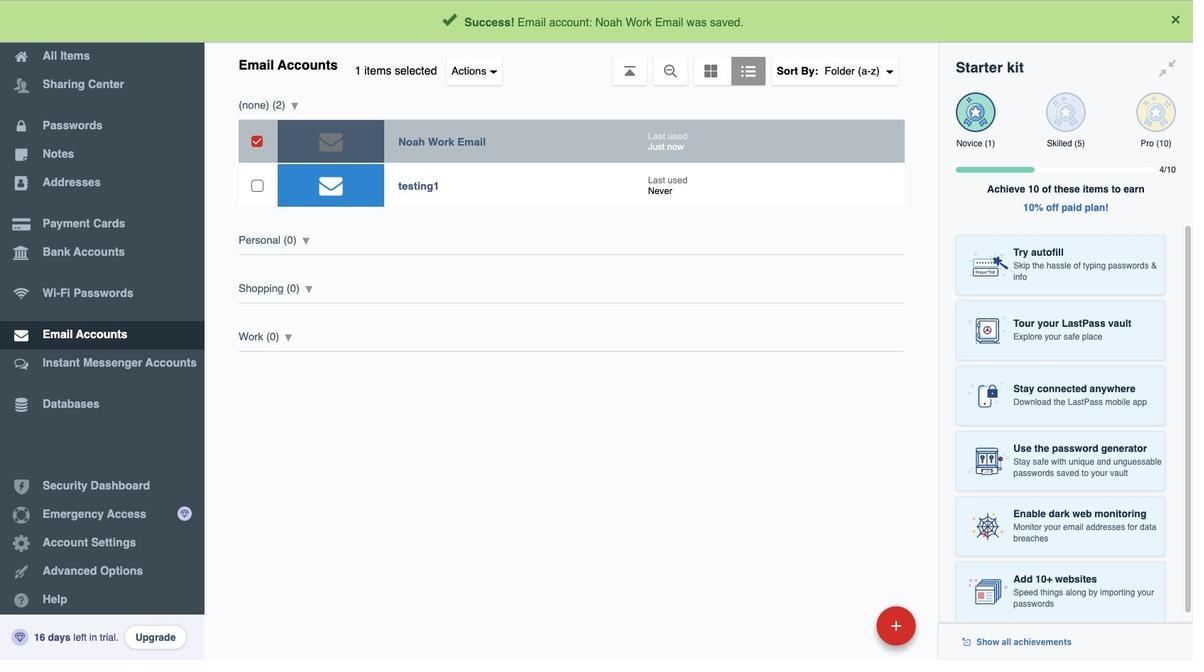 Task type: describe. For each thing, give the bounding box(es) containing it.
new item element
[[779, 606, 922, 646]]

main navigation navigation
[[0, 0, 205, 660]]

search my vault text field
[[343, 6, 910, 37]]



Task type: locate. For each thing, give the bounding box(es) containing it.
vault options navigation
[[205, 43, 940, 85]]

Search search field
[[343, 6, 910, 37]]

alert
[[0, 0, 1194, 43]]

new item navigation
[[779, 602, 925, 660]]



Task type: vqa. For each thing, say whether or not it's contained in the screenshot.
New item image at the right of page
no



